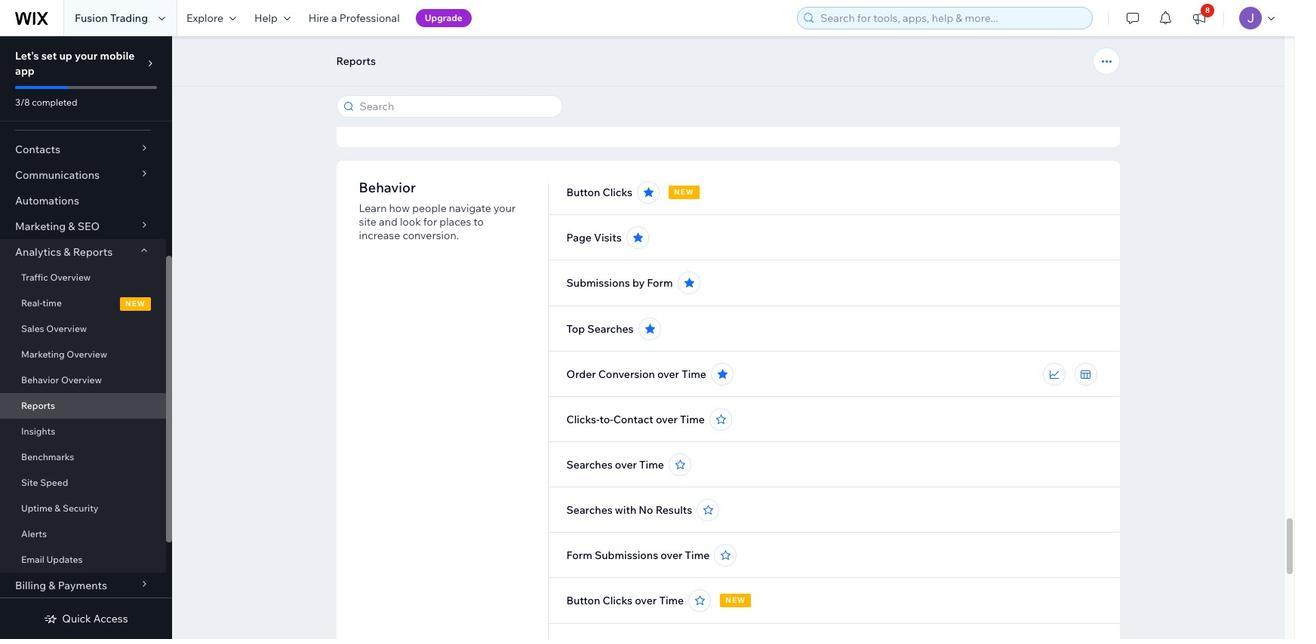 Task type: locate. For each thing, give the bounding box(es) containing it.
1 vertical spatial button
[[567, 594, 601, 608]]

& right billing
[[49, 579, 56, 593]]

how
[[389, 202, 410, 215]]

access
[[93, 612, 128, 626]]

3/8 completed
[[15, 97, 77, 108]]

2 button from the top
[[567, 594, 601, 608]]

email updates
[[21, 554, 83, 566]]

site
[[21, 477, 38, 489]]

button down form submissions over time at the bottom of the page
[[567, 594, 601, 608]]

your right to
[[494, 202, 516, 215]]

1 vertical spatial submissions
[[595, 549, 659, 563]]

button for button clicks over time
[[567, 594, 601, 608]]

2 horizontal spatial new
[[726, 596, 746, 606]]

over up with
[[615, 458, 637, 472]]

automations
[[15, 194, 79, 208]]

uptime & security link
[[0, 496, 166, 522]]

clicks
[[603, 186, 633, 199], [603, 594, 633, 608]]

& for billing
[[49, 579, 56, 593]]

button clicks
[[567, 186, 633, 199]]

fusion
[[75, 11, 108, 25]]

explore
[[187, 11, 224, 25]]

overview down analytics & reports
[[50, 272, 91, 283]]

0 vertical spatial behavior
[[359, 179, 416, 196]]

& right uptime
[[55, 503, 61, 514]]

alerts link
[[0, 522, 166, 548]]

behavior inside the sidebar element
[[21, 375, 59, 386]]

0 vertical spatial marketing
[[15, 220, 66, 233]]

overview for sales overview
[[46, 323, 87, 335]]

& down marketing & seo
[[64, 245, 71, 259]]

your
[[75, 49, 98, 63], [494, 202, 516, 215]]

marketing for marketing overview
[[21, 349, 65, 360]]

new for button clicks
[[674, 187, 695, 197]]

button up "page"
[[567, 186, 601, 199]]

overview for behavior overview
[[61, 375, 102, 386]]

help
[[254, 11, 278, 25]]

overview up marketing overview
[[46, 323, 87, 335]]

reports
[[336, 54, 376, 68], [73, 245, 113, 259], [21, 400, 55, 412]]

time for form submissions over time
[[685, 549, 710, 563]]

your right up
[[75, 49, 98, 63]]

& left seo
[[68, 220, 75, 233]]

time right conversion
[[682, 368, 707, 381]]

time
[[682, 368, 707, 381], [680, 413, 705, 427], [640, 458, 664, 472], [685, 549, 710, 563], [660, 594, 684, 608]]

1 horizontal spatial reports
[[73, 245, 113, 259]]

reports inside button
[[336, 54, 376, 68]]

speed
[[40, 477, 68, 489]]

results
[[656, 504, 693, 517]]

searches down clicks-
[[567, 458, 613, 472]]

show less
[[567, 109, 617, 122]]

1 vertical spatial your
[[494, 202, 516, 215]]

clicks for button clicks
[[603, 186, 633, 199]]

searches for over
[[567, 458, 613, 472]]

1 vertical spatial reports
[[73, 245, 113, 259]]

button clicks over time
[[567, 594, 684, 608]]

2 clicks from the top
[[603, 594, 633, 608]]

overview down marketing overview link
[[61, 375, 102, 386]]

0 vertical spatial clicks
[[603, 186, 633, 199]]

1 vertical spatial new
[[125, 299, 146, 309]]

marketing & seo button
[[0, 214, 166, 239]]

1 horizontal spatial new
[[674, 187, 695, 197]]

form right "by"
[[647, 276, 673, 290]]

searches
[[588, 322, 634, 336], [567, 458, 613, 472], [567, 504, 613, 517]]

1 vertical spatial clicks
[[603, 594, 633, 608]]

1 vertical spatial searches
[[567, 458, 613, 472]]

security
[[63, 503, 99, 514]]

1 clicks from the top
[[603, 186, 633, 199]]

let's
[[15, 49, 39, 63]]

app
[[15, 64, 35, 78]]

1 vertical spatial marketing
[[21, 349, 65, 360]]

Search field
[[355, 96, 558, 117]]

0 horizontal spatial form
[[567, 549, 593, 563]]

updates
[[47, 554, 83, 566]]

1 horizontal spatial your
[[494, 202, 516, 215]]

marketing
[[15, 220, 66, 233], [21, 349, 65, 360]]

reports up insights
[[21, 400, 55, 412]]

marketing inside popup button
[[15, 220, 66, 233]]

quick access
[[62, 612, 128, 626]]

top searches
[[567, 322, 634, 336]]

navigate
[[449, 202, 492, 215]]

behavior up the how
[[359, 179, 416, 196]]

time down form submissions over time at the bottom of the page
[[660, 594, 684, 608]]

0 horizontal spatial new
[[125, 299, 146, 309]]

less
[[597, 109, 617, 122]]

set
[[41, 49, 57, 63]]

& inside "dropdown button"
[[64, 245, 71, 259]]

marketing up analytics
[[15, 220, 66, 233]]

0 vertical spatial reports
[[336, 54, 376, 68]]

0 horizontal spatial your
[[75, 49, 98, 63]]

marketing down sales
[[21, 349, 65, 360]]

behavior down marketing overview
[[21, 375, 59, 386]]

new inside the sidebar element
[[125, 299, 146, 309]]

2 vertical spatial new
[[726, 596, 746, 606]]

clicks down form submissions over time at the bottom of the page
[[603, 594, 633, 608]]

3/8
[[15, 97, 30, 108]]

2 vertical spatial searches
[[567, 504, 613, 517]]

form up button clicks over time
[[567, 549, 593, 563]]

0 vertical spatial button
[[567, 186, 601, 199]]

1 horizontal spatial behavior
[[359, 179, 416, 196]]

reports down seo
[[73, 245, 113, 259]]

behavior for behavior overview
[[21, 375, 59, 386]]

submissions left "by"
[[567, 276, 630, 290]]

time down results
[[685, 549, 710, 563]]

overview
[[50, 272, 91, 283], [46, 323, 87, 335], [67, 349, 107, 360], [61, 375, 102, 386]]

over for submissions
[[661, 549, 683, 563]]

traffic
[[21, 272, 48, 283]]

0 vertical spatial searches
[[588, 322, 634, 336]]

visits
[[594, 231, 622, 245]]

1 horizontal spatial form
[[647, 276, 673, 290]]

contact
[[614, 413, 654, 427]]

insights
[[21, 426, 55, 437]]

0 horizontal spatial behavior
[[21, 375, 59, 386]]

reports button
[[329, 50, 384, 72]]

& inside dropdown button
[[49, 579, 56, 593]]

hire a professional link
[[300, 0, 409, 36]]

1 vertical spatial behavior
[[21, 375, 59, 386]]

0 vertical spatial new
[[674, 187, 695, 197]]

over
[[658, 368, 680, 381], [656, 413, 678, 427], [615, 458, 637, 472], [661, 549, 683, 563], [635, 594, 657, 608]]

0 horizontal spatial reports
[[21, 400, 55, 412]]

hire
[[309, 11, 329, 25]]

8 button
[[1183, 0, 1217, 36]]

conversion.
[[403, 229, 459, 242]]

searches right top
[[588, 322, 634, 336]]

traffic overview link
[[0, 265, 166, 291]]

quick access button
[[44, 612, 128, 626]]

mobile
[[100, 49, 135, 63]]

insights link
[[0, 419, 166, 445]]

by
[[633, 276, 645, 290]]

clicks up visits
[[603, 186, 633, 199]]

over right 'contact'
[[656, 413, 678, 427]]

over right conversion
[[658, 368, 680, 381]]

overview down sales overview link
[[67, 349, 107, 360]]

benchmarks link
[[0, 445, 166, 470]]

& inside popup button
[[68, 220, 75, 233]]

1 button from the top
[[567, 186, 601, 199]]

a
[[332, 11, 337, 25]]

new for button clicks over time
[[726, 596, 746, 606]]

new
[[674, 187, 695, 197], [125, 299, 146, 309], [726, 596, 746, 606]]

hire a professional
[[309, 11, 400, 25]]

over down results
[[661, 549, 683, 563]]

alerts
[[21, 529, 47, 540]]

& for uptime
[[55, 503, 61, 514]]

submissions down with
[[595, 549, 659, 563]]

upgrade button
[[416, 9, 472, 27]]

form
[[647, 276, 673, 290], [567, 549, 593, 563]]

Search for tools, apps, help & more... field
[[816, 8, 1088, 29]]

show less button
[[567, 109, 635, 122]]

completed
[[32, 97, 77, 108]]

contacts
[[15, 143, 60, 156]]

2 horizontal spatial reports
[[336, 54, 376, 68]]

2 vertical spatial reports
[[21, 400, 55, 412]]

conversion
[[599, 368, 655, 381]]

marketing overview link
[[0, 342, 166, 368]]

behavior inside behavior learn how people navigate your site and look for places to increase conversion.
[[359, 179, 416, 196]]

searches left with
[[567, 504, 613, 517]]

0 vertical spatial your
[[75, 49, 98, 63]]

marketing for marketing & seo
[[15, 220, 66, 233]]

automations link
[[0, 188, 166, 214]]

time for button clicks over time
[[660, 594, 684, 608]]

reports down the hire a professional
[[336, 54, 376, 68]]

over down form submissions over time at the bottom of the page
[[635, 594, 657, 608]]

analytics
[[15, 245, 61, 259]]



Task type: describe. For each thing, give the bounding box(es) containing it.
email
[[21, 554, 44, 566]]

reports for "reports" link
[[21, 400, 55, 412]]

overview for traffic overview
[[50, 272, 91, 283]]

over for conversion
[[658, 368, 680, 381]]

over for clicks
[[635, 594, 657, 608]]

sales overview link
[[0, 316, 166, 342]]

quick
[[62, 612, 91, 626]]

with
[[615, 504, 637, 517]]

behavior for behavior learn how people navigate your site and look for places to increase conversion.
[[359, 179, 416, 196]]

& for marketing
[[68, 220, 75, 233]]

searches for with
[[567, 504, 613, 517]]

your inside let's set up your mobile app
[[75, 49, 98, 63]]

sales
[[21, 323, 44, 335]]

time up no
[[640, 458, 664, 472]]

& for analytics
[[64, 245, 71, 259]]

traffic overview
[[21, 272, 91, 283]]

0 vertical spatial form
[[647, 276, 673, 290]]

page visits
[[567, 231, 622, 245]]

learn
[[359, 202, 387, 215]]

contacts button
[[0, 137, 166, 162]]

billing
[[15, 579, 46, 593]]

searches over time
[[567, 458, 664, 472]]

overview for marketing overview
[[67, 349, 107, 360]]

seo
[[78, 220, 100, 233]]

reports link
[[0, 393, 166, 419]]

site
[[359, 215, 377, 229]]

communications
[[15, 168, 100, 182]]

and
[[379, 215, 398, 229]]

analytics & reports button
[[0, 239, 166, 265]]

page
[[567, 231, 592, 245]]

help button
[[245, 0, 300, 36]]

people
[[412, 202, 447, 215]]

communications button
[[0, 162, 166, 188]]

uptime & security
[[21, 503, 99, 514]]

reports inside "dropdown button"
[[73, 245, 113, 259]]

payments
[[58, 579, 107, 593]]

button for button clicks
[[567, 186, 601, 199]]

professional
[[340, 11, 400, 25]]

increase
[[359, 229, 400, 242]]

8
[[1206, 5, 1211, 15]]

behavior overview
[[21, 375, 102, 386]]

to
[[474, 215, 484, 229]]

top
[[567, 322, 585, 336]]

behavior learn how people navigate your site and look for places to increase conversion.
[[359, 179, 516, 242]]

benchmarks
[[21, 452, 74, 463]]

marketing & seo
[[15, 220, 100, 233]]

form submissions over time
[[567, 549, 710, 563]]

up
[[59, 49, 72, 63]]

uptime
[[21, 503, 53, 514]]

to-
[[600, 413, 614, 427]]

0 vertical spatial submissions
[[567, 276, 630, 290]]

site speed link
[[0, 470, 166, 496]]

order
[[567, 368, 596, 381]]

submissions by form
[[567, 276, 673, 290]]

site speed
[[21, 477, 68, 489]]

email updates link
[[0, 548, 166, 573]]

upgrade
[[425, 12, 463, 23]]

clicks-to-contact over time
[[567, 413, 705, 427]]

billing & payments
[[15, 579, 107, 593]]

places
[[440, 215, 472, 229]]

billing & payments button
[[0, 573, 166, 599]]

look
[[400, 215, 421, 229]]

clicks-
[[567, 413, 600, 427]]

reports for reports button
[[336, 54, 376, 68]]

no
[[639, 504, 654, 517]]

time right 'contact'
[[680, 413, 705, 427]]

analytics & reports
[[15, 245, 113, 259]]

sidebar element
[[0, 36, 172, 640]]

let's set up your mobile app
[[15, 49, 135, 78]]

real-
[[21, 298, 43, 309]]

1 vertical spatial form
[[567, 549, 593, 563]]

marketing overview
[[21, 349, 107, 360]]

your inside behavior learn how people navigate your site and look for places to increase conversion.
[[494, 202, 516, 215]]

sales overview
[[21, 323, 87, 335]]

show
[[567, 109, 595, 122]]

fusion trading
[[75, 11, 148, 25]]

time for order conversion over time
[[682, 368, 707, 381]]

clicks for button clicks over time
[[603, 594, 633, 608]]

order conversion over time
[[567, 368, 707, 381]]

searches with no results
[[567, 504, 693, 517]]

real-time
[[21, 298, 62, 309]]



Task type: vqa. For each thing, say whether or not it's contained in the screenshot.
3/8
yes



